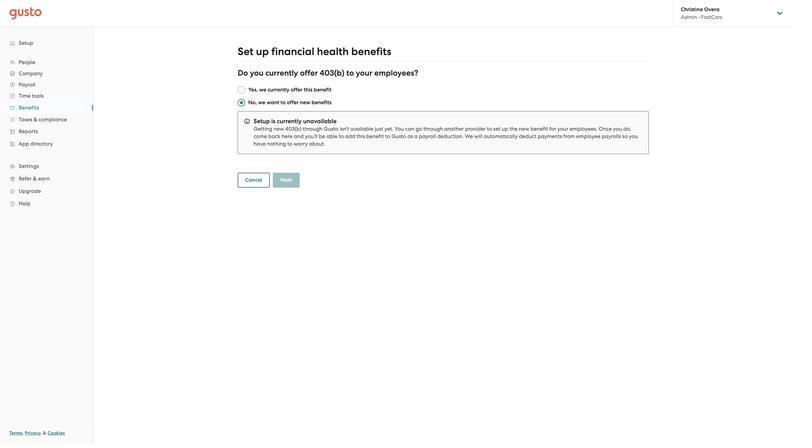 Task type: describe. For each thing, give the bounding box(es) containing it.
offer for this
[[291, 87, 303, 93]]

time tools button
[[6, 90, 87, 102]]

isn't
[[340, 126, 349, 132]]

deduction.
[[437, 133, 464, 140]]

app directory link
[[6, 138, 87, 150]]

no,
[[248, 99, 257, 106]]

admin
[[681, 14, 697, 20]]

Yes, we currently offer this benefit radio
[[238, 86, 245, 94]]

we for yes,
[[259, 87, 266, 93]]

app directory
[[19, 141, 53, 147]]

fastcars
[[701, 14, 722, 20]]

overa
[[704, 6, 720, 13]]

people
[[19, 59, 35, 65]]

0 vertical spatial gusto
[[324, 126, 338, 132]]

setup for setup is currently unavailable
[[254, 118, 270, 125]]

& for compliance
[[34, 117, 37, 123]]

taxes
[[19, 117, 32, 123]]

able
[[327, 133, 338, 140]]

to down health
[[346, 68, 354, 78]]

employees.
[[570, 126, 598, 132]]

terms link
[[9, 431, 22, 437]]

2 vertical spatial benefit
[[366, 133, 384, 140]]

settings
[[19, 163, 39, 169]]

set
[[238, 45, 254, 58]]

come
[[254, 133, 267, 140]]

do you currently offer 403(b) to your employees?
[[238, 68, 418, 78]]

another
[[444, 126, 464, 132]]

automatically
[[484, 133, 518, 140]]

2 horizontal spatial benefit
[[531, 126, 548, 132]]

setup is currently unavailable
[[254, 118, 337, 125]]

people button
[[6, 57, 87, 68]]

0 horizontal spatial this
[[304, 87, 313, 93]]

1 , from the left
[[22, 431, 24, 437]]

will
[[474, 133, 483, 140]]

2 vertical spatial you
[[629, 133, 638, 140]]

so
[[622, 133, 628, 140]]

to down here
[[287, 141, 292, 147]]

payrolls
[[602, 133, 621, 140]]

christina
[[681, 6, 703, 13]]

just
[[375, 126, 383, 132]]

privacy
[[25, 431, 41, 437]]

gusto navigation element
[[0, 27, 93, 220]]

2 vertical spatial offer
[[287, 99, 299, 106]]

nothing
[[267, 141, 286, 147]]

to down yet.
[[385, 133, 390, 140]]

through gusto isn't available just yet. you can go through another provider to set up the new benefit for your employees. once you do, come back here and you'll be able to add this benefit to gusto as a payroll deduction. we will automatically deduct payments from employee payrolls so you have nothing to worry about.
[[254, 126, 638, 147]]

christina overa admin • fastcars
[[681, 6, 722, 20]]

tools
[[32, 93, 44, 99]]

for
[[549, 126, 556, 132]]

1 horizontal spatial new
[[300, 99, 310, 106]]

go
[[416, 126, 422, 132]]

benefits
[[19, 105, 39, 111]]

payroll
[[419, 133, 436, 140]]

can
[[405, 126, 414, 132]]

yet.
[[385, 126, 394, 132]]

1 horizontal spatial you
[[613, 126, 622, 132]]

upgrade
[[19, 188, 41, 194]]

directory
[[31, 141, 53, 147]]

and
[[294, 133, 304, 140]]

no, we want to offer new benefits
[[248, 99, 332, 106]]

1 vertical spatial benefits
[[312, 99, 332, 106]]

refer & earn
[[19, 176, 50, 182]]

new inside "through gusto isn't available just yet. you can go through another provider to set up the new benefit for your employees. once you do, come back here and you'll be able to add this benefit to gusto as a payroll deduction. we will automatically deduct payments from employee payrolls so you have nothing to worry about."
[[519, 126, 529, 132]]

refer
[[19, 176, 32, 182]]

getting new 403(b)
[[254, 126, 302, 132]]

compliance
[[39, 117, 67, 123]]

to down isn't on the top left of page
[[339, 133, 344, 140]]

0 vertical spatial your
[[356, 68, 373, 78]]

once
[[599, 126, 612, 132]]

here
[[282, 133, 293, 140]]

be
[[319, 133, 325, 140]]

add
[[345, 133, 355, 140]]

help link
[[6, 198, 87, 209]]

the
[[510, 126, 518, 132]]

provider
[[465, 126, 486, 132]]

terms
[[9, 431, 22, 437]]

cookies button
[[48, 430, 65, 437]]

is
[[271, 118, 276, 125]]

unavailable
[[303, 118, 337, 125]]

taxes & compliance
[[19, 117, 67, 123]]

from
[[564, 133, 575, 140]]

a
[[414, 133, 418, 140]]

do
[[238, 68, 248, 78]]

taxes & compliance button
[[6, 114, 87, 125]]



Task type: locate. For each thing, give the bounding box(es) containing it.
2 through from the left
[[423, 126, 443, 132]]

time tools
[[19, 93, 44, 99]]

we right no,
[[258, 99, 265, 106]]

& inside dropdown button
[[34, 117, 37, 123]]

currently for is
[[277, 118, 302, 125]]

setup
[[19, 40, 33, 46], [254, 118, 270, 125]]

0 horizontal spatial benefits
[[312, 99, 332, 106]]

employee
[[576, 133, 601, 140]]

about.
[[309, 141, 325, 147]]

1 horizontal spatial gusto
[[392, 133, 406, 140]]

we right the yes,
[[259, 87, 266, 93]]

offer
[[300, 68, 318, 78], [291, 87, 303, 93], [287, 99, 299, 106]]

financial
[[271, 45, 314, 58]]

1 horizontal spatial up
[[502, 126, 508, 132]]

offer down set up financial health benefits at the top left of page
[[300, 68, 318, 78]]

this
[[304, 87, 313, 93], [357, 133, 365, 140]]

new up back
[[274, 126, 284, 132]]

0 vertical spatial &
[[34, 117, 37, 123]]

2 vertical spatial currently
[[277, 118, 302, 125]]

No, we want to offer new benefits radio
[[238, 99, 245, 107]]

1 horizontal spatial this
[[357, 133, 365, 140]]

company
[[19, 70, 43, 77]]

upgrade link
[[6, 186, 87, 197]]

1 through from the left
[[303, 126, 323, 132]]

earn
[[38, 176, 50, 182]]

you'll
[[305, 133, 318, 140]]

gusto down the you at the top of the page
[[392, 133, 406, 140]]

0 horizontal spatial setup
[[19, 40, 33, 46]]

do,
[[624, 126, 631, 132]]

set up financial health benefits
[[238, 45, 391, 58]]

want
[[267, 99, 279, 106]]

back
[[268, 133, 280, 140]]

time
[[19, 93, 31, 99]]

setup inside 'alert'
[[254, 118, 270, 125]]

list containing people
[[0, 57, 93, 210]]

& for earn
[[33, 176, 37, 182]]

1 horizontal spatial ,
[[41, 431, 42, 437]]

gusto
[[324, 126, 338, 132], [392, 133, 406, 140]]

currently up want
[[268, 87, 290, 93]]

&
[[34, 117, 37, 123], [33, 176, 37, 182], [43, 431, 46, 437]]

0 vertical spatial you
[[250, 68, 264, 78]]

1 vertical spatial currently
[[268, 87, 290, 93]]

•
[[698, 14, 700, 20]]

as
[[408, 133, 413, 140]]

you
[[250, 68, 264, 78], [613, 126, 622, 132], [629, 133, 638, 140]]

have
[[254, 141, 266, 147]]

offer for 403(b)
[[300, 68, 318, 78]]

setup up people
[[19, 40, 33, 46]]

yes, we currently offer this benefit
[[248, 87, 332, 93]]

0 vertical spatial setup
[[19, 40, 33, 46]]

1 horizontal spatial setup
[[254, 118, 270, 125]]

through
[[303, 126, 323, 132], [423, 126, 443, 132]]

2 horizontal spatial new
[[519, 126, 529, 132]]

terms , privacy , & cookies
[[9, 431, 65, 437]]

list
[[0, 57, 93, 210]]

1 vertical spatial &
[[33, 176, 37, 182]]

new down the yes, we currently offer this benefit
[[300, 99, 310, 106]]

available
[[351, 126, 373, 132]]

2 , from the left
[[41, 431, 42, 437]]

0 horizontal spatial gusto
[[324, 126, 338, 132]]

403(b)
[[320, 68, 345, 78], [285, 126, 302, 132]]

1 vertical spatial benefit
[[531, 126, 548, 132]]

you right do
[[250, 68, 264, 78]]

1 vertical spatial up
[[502, 126, 508, 132]]

0 vertical spatial 403(b)
[[320, 68, 345, 78]]

cancel
[[245, 177, 262, 184]]

we
[[465, 133, 473, 140]]

1 horizontal spatial through
[[423, 126, 443, 132]]

help
[[19, 201, 31, 207]]

2 vertical spatial &
[[43, 431, 46, 437]]

,
[[22, 431, 24, 437], [41, 431, 42, 437]]

to
[[346, 68, 354, 78], [281, 99, 286, 106], [487, 126, 492, 132], [339, 133, 344, 140], [385, 133, 390, 140], [287, 141, 292, 147]]

offer down the yes, we currently offer this benefit
[[287, 99, 299, 106]]

this down available
[[357, 133, 365, 140]]

currently for you
[[265, 68, 298, 78]]

yes,
[[248, 87, 258, 93]]

getting
[[254, 126, 272, 132]]

reports link
[[6, 126, 87, 137]]

setup up getting
[[254, 118, 270, 125]]

1 horizontal spatial your
[[558, 126, 568, 132]]

1 horizontal spatial benefit
[[366, 133, 384, 140]]

1 horizontal spatial benefits
[[351, 45, 391, 58]]

to left "set"
[[487, 126, 492, 132]]

0 vertical spatial we
[[259, 87, 266, 93]]

we
[[259, 87, 266, 93], [258, 99, 265, 106]]

0 vertical spatial benefit
[[314, 87, 332, 93]]

you left do,
[[613, 126, 622, 132]]

settings link
[[6, 161, 87, 172]]

, left privacy link
[[22, 431, 24, 437]]

deduct
[[519, 133, 537, 140]]

403(b) down health
[[320, 68, 345, 78]]

0 horizontal spatial you
[[250, 68, 264, 78]]

403(b) inside setup is currently unavailable 'alert'
[[285, 126, 302, 132]]

1 vertical spatial you
[[613, 126, 622, 132]]

payments
[[538, 133, 562, 140]]

1 vertical spatial gusto
[[392, 133, 406, 140]]

1 vertical spatial this
[[357, 133, 365, 140]]

& left cookies button
[[43, 431, 46, 437]]

we for no,
[[258, 99, 265, 106]]

payroll
[[19, 82, 35, 88]]

through up payroll
[[423, 126, 443, 132]]

refer & earn link
[[6, 173, 87, 184]]

benefit
[[314, 87, 332, 93], [531, 126, 548, 132], [366, 133, 384, 140]]

you right so
[[629, 133, 638, 140]]

1 vertical spatial offer
[[291, 87, 303, 93]]

0 horizontal spatial ,
[[22, 431, 24, 437]]

0 horizontal spatial up
[[256, 45, 269, 58]]

0 horizontal spatial your
[[356, 68, 373, 78]]

currently up "getting new 403(b)"
[[277, 118, 302, 125]]

app
[[19, 141, 29, 147]]

payroll button
[[6, 79, 87, 90]]

worry
[[294, 141, 308, 147]]

through up you'll
[[303, 126, 323, 132]]

1 vertical spatial setup
[[254, 118, 270, 125]]

0 vertical spatial offer
[[300, 68, 318, 78]]

employees?
[[374, 68, 418, 78]]

benefit down do you currently offer 403(b) to your employees?
[[314, 87, 332, 93]]

1 vertical spatial your
[[558, 126, 568, 132]]

0 horizontal spatial new
[[274, 126, 284, 132]]

privacy link
[[25, 431, 41, 437]]

2 horizontal spatial you
[[629, 133, 638, 140]]

this inside "through gusto isn't available just yet. you can go through another provider to set up the new benefit for your employees. once you do, come back here and you'll be able to add this benefit to gusto as a payroll deduction. we will automatically deduct payments from employee payrolls so you have nothing to worry about."
[[357, 133, 365, 140]]

up inside "through gusto isn't available just yet. you can go through another provider to set up the new benefit for your employees. once you do, come back here and you'll be able to add this benefit to gusto as a payroll deduction. we will automatically deduct payments from employee payrolls so you have nothing to worry about."
[[502, 126, 508, 132]]

& right taxes on the left of the page
[[34, 117, 37, 123]]

benefit down just on the top left of the page
[[366, 133, 384, 140]]

currently for we
[[268, 87, 290, 93]]

you
[[395, 126, 404, 132]]

0 vertical spatial this
[[304, 87, 313, 93]]

currently
[[265, 68, 298, 78], [268, 87, 290, 93], [277, 118, 302, 125]]

home image
[[9, 7, 42, 19]]

, left cookies
[[41, 431, 42, 437]]

setup for setup
[[19, 40, 33, 46]]

cancel link
[[238, 173, 270, 188]]

0 horizontal spatial benefit
[[314, 87, 332, 93]]

currently inside 'alert'
[[277, 118, 302, 125]]

benefits link
[[6, 102, 87, 113]]

setup link
[[6, 37, 87, 49]]

1 vertical spatial we
[[258, 99, 265, 106]]

0 horizontal spatial through
[[303, 126, 323, 132]]

your inside "through gusto isn't available just yet. you can go through another provider to set up the new benefit for your employees. once you do, come back here and you'll be able to add this benefit to gusto as a payroll deduction. we will automatically deduct payments from employee payrolls so you have nothing to worry about."
[[558, 126, 568, 132]]

& left earn
[[33, 176, 37, 182]]

company button
[[6, 68, 87, 79]]

0 vertical spatial up
[[256, 45, 269, 58]]

setup is currently unavailable alert
[[238, 111, 649, 154]]

0 horizontal spatial 403(b)
[[285, 126, 302, 132]]

currently up the yes, we currently offer this benefit
[[265, 68, 298, 78]]

gusto up able in the left top of the page
[[324, 126, 338, 132]]

health
[[317, 45, 349, 58]]

offer up no, we want to offer new benefits at the top left of the page
[[291, 87, 303, 93]]

set
[[493, 126, 501, 132]]

setup inside gusto navigation element
[[19, 40, 33, 46]]

new up "deduct"
[[519, 126, 529, 132]]

benefit up "payments"
[[531, 126, 548, 132]]

0 vertical spatial currently
[[265, 68, 298, 78]]

cookies
[[48, 431, 65, 437]]

1 vertical spatial 403(b)
[[285, 126, 302, 132]]

403(b) down setup is currently unavailable
[[285, 126, 302, 132]]

to right want
[[281, 99, 286, 106]]

benefits
[[351, 45, 391, 58], [312, 99, 332, 106]]

this up no, we want to offer new benefits at the top left of the page
[[304, 87, 313, 93]]

new
[[300, 99, 310, 106], [274, 126, 284, 132], [519, 126, 529, 132]]

1 horizontal spatial 403(b)
[[320, 68, 345, 78]]

0 vertical spatial benefits
[[351, 45, 391, 58]]



Task type: vqa. For each thing, say whether or not it's contained in the screenshot.
second , from right
yes



